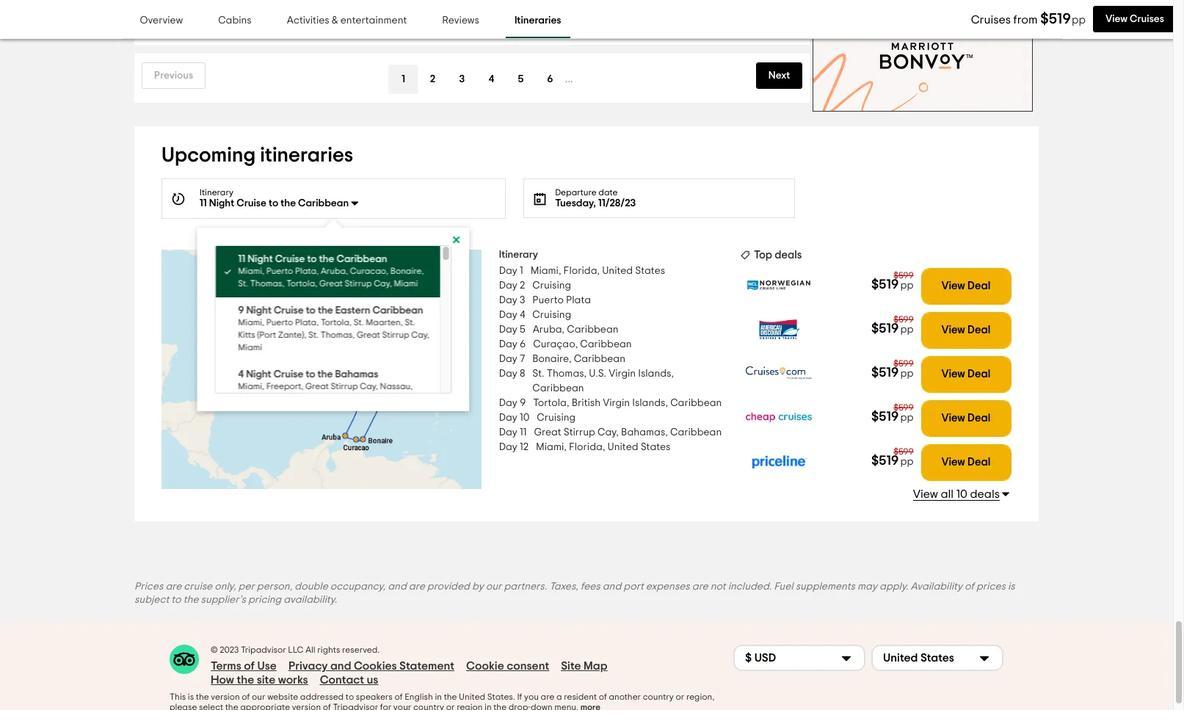 Task type: vqa. For each thing, say whether or not it's contained in the screenshot.
South
no



Task type: locate. For each thing, give the bounding box(es) containing it.
prices are cruise only, per person, double occupancy, and are provided by our partners. taxes, fees and port expenses are not included. fuel supplements may apply. availability of prices is subject to the supplier's pricing availability.
[[134, 582, 1016, 605]]

9
[[238, 305, 244, 316], [520, 398, 526, 408]]

1 vertical spatial is
[[188, 693, 194, 701]]

2 vertical spatial miami
[[238, 394, 262, 403]]

the
[[281, 198, 296, 208], [319, 254, 334, 264], [318, 305, 333, 316], [317, 369, 333, 380], [183, 595, 199, 605], [237, 674, 254, 686], [196, 693, 209, 701], [444, 693, 457, 701], [225, 703, 238, 710], [494, 703, 507, 710]]

1 inside itinerary day​​ 1 miami, florida, united states day​​ 2 cruising day​​ 3 puerto plata day​​ 4 cruising day​​ 5 aruba, caribbean day​​ 6 curaçao, caribbean day​​ 7 bonaire, caribbean day​​ 8 st. thomas, u.s. virgin islands, caribbean day​​ 9 tortola, british virgin islands, caribbean day​​ 10 cruising day​​ 11 great stirrup cay, bahamas, caribbean day​​ 12 miami, florida, united states
[[520, 266, 524, 276]]

0 vertical spatial miami, florida, united states link
[[531, 264, 666, 278]]

4 for 4 night cruise to the bahamas miami, freeport, great stirrup cay, nassau, miami
[[238, 369, 244, 380]]

1 vertical spatial aruba,
[[533, 325, 565, 335]]

thomas, inside itinerary day​​ 1 miami, florida, united states day​​ 2 cruising day​​ 3 puerto plata day​​ 4 cruising day​​ 5 aruba, caribbean day​​ 6 curaçao, caribbean day​​ 7 bonaire, caribbean day​​ 8 st. thomas, u.s. virgin islands, caribbean day​​ 9 tortola, british virgin islands, caribbean day​​ 10 cruising day​​ 11 great stirrup cay, bahamas, caribbean day​​ 12 miami, florida, united states
[[547, 369, 587, 379]]

region
[[457, 703, 483, 710]]

5 left 6 link
[[518, 74, 524, 84]]

1 vertical spatial our
[[252, 693, 266, 701]]

country
[[643, 693, 674, 701], [414, 703, 444, 710]]

0 horizontal spatial and
[[331, 660, 352, 672]]

2 plata, from the top
[[295, 318, 319, 327]]

0 horizontal spatial itinerary
[[200, 188, 234, 197]]

1 vertical spatial 4
[[520, 310, 526, 320]]

1 vertical spatial islands,
[[633, 398, 669, 408]]

bonaire,
[[390, 266, 424, 275], [533, 354, 572, 364]]

0 vertical spatial plata,
[[295, 266, 319, 275]]

1 vertical spatial or
[[446, 703, 455, 710]]

version
[[211, 693, 240, 701], [292, 703, 321, 710]]

1 horizontal spatial in
[[485, 703, 492, 710]]

our up appropriate
[[252, 693, 266, 701]]

nassau,
[[380, 382, 413, 391]]

4 $599 $519 pp from the top
[[872, 403, 914, 424]]

our inside prices are cruise only, per person, double occupancy, and are provided by our partners. taxes, fees and port expenses are not included. fuel supplements may apply. availability of prices is subject to the supplier's pricing availability.
[[486, 582, 502, 592]]

10 day​​ from the top
[[499, 413, 518, 423]]

is up please
[[188, 693, 194, 701]]

4 up 7
[[520, 310, 526, 320]]

united down 11/28/23
[[602, 266, 633, 276]]

0 vertical spatial florida,
[[564, 266, 600, 276]]

country down english
[[414, 703, 444, 710]]

4 day​​ from the top
[[499, 310, 518, 320]]

3
[[460, 74, 465, 84], [520, 295, 525, 305]]

night for 11 night cruise to the caribbean
[[209, 198, 235, 208]]

9 up kitts
[[238, 305, 244, 316]]

0 vertical spatial 6
[[547, 74, 554, 84]]

1 vertical spatial 11
[[238, 254, 245, 264]]

1 vertical spatial plata,
[[295, 318, 319, 327]]

advertisement region
[[813, 0, 1033, 111]]

1 horizontal spatial country
[[643, 693, 674, 701]]

is right the prices
[[1009, 582, 1016, 592]]

5 link
[[506, 64, 536, 94]]

cay, up nassau,
[[411, 330, 429, 339]]

bonaire, right curacao,
[[390, 266, 424, 275]]

stirrup inside itinerary day​​ 1 miami, florida, united states day​​ 2 cruising day​​ 3 puerto plata day​​ 4 cruising day​​ 5 aruba, caribbean day​​ 6 curaçao, caribbean day​​ 7 bonaire, caribbean day​​ 8 st. thomas, u.s. virgin islands, caribbean day​​ 9 tortola, british virgin islands, caribbean day​​ 10 cruising day​​ 11 great stirrup cay, bahamas, caribbean day​​ 12 miami, florida, united states
[[564, 427, 596, 438]]

6 left …
[[547, 74, 554, 84]]

are up down
[[541, 693, 555, 701]]

1 horizontal spatial 10
[[957, 488, 968, 500]]

0 vertical spatial puerto
[[266, 266, 293, 275]]

or left the region at left bottom
[[446, 703, 455, 710]]

islands, up tortola, british virgin islands, caribbean link
[[639, 369, 674, 379]]

plata, inside 11 night cruise to the caribbean miami, puerto plata, aruba, curacao, bonaire, st. thomas, tortola, great stirrup cay, miami
[[295, 266, 319, 275]]

1 horizontal spatial deals
[[971, 488, 1001, 500]]

and right fees
[[603, 582, 622, 592]]

tripadvisor
[[241, 646, 286, 654], [333, 703, 378, 710]]

or left region,
[[676, 693, 685, 701]]

to for 11 night cruise to the caribbean
[[269, 198, 279, 208]]

night inside 11 night cruise to the caribbean miami, puerto plata, aruba, curacao, bonaire, st. thomas, tortola, great stirrup cay, miami
[[247, 254, 273, 264]]

12 day​​ from the top
[[499, 442, 518, 452]]

freeport,
[[266, 382, 303, 391]]

the up select
[[196, 693, 209, 701]]

3 view deal from the top
[[942, 369, 991, 380]]

11/28/23
[[599, 198, 636, 208]]

1 plata, from the top
[[295, 266, 319, 275]]

0 horizontal spatial version
[[211, 693, 240, 701]]

st.
[[238, 279, 248, 288], [354, 318, 364, 327], [405, 318, 415, 327], [308, 330, 318, 339], [533, 369, 545, 379]]

activities
[[287, 16, 330, 26]]

0 vertical spatial is
[[1009, 582, 1016, 592]]

1 vertical spatial 3
[[520, 295, 525, 305]]

11 inside itinerary day​​ 1 miami, florida, united states day​​ 2 cruising day​​ 3 puerto plata day​​ 4 cruising day​​ 5 aruba, caribbean day​​ 6 curaçao, caribbean day​​ 7 bonaire, caribbean day​​ 8 st. thomas, u.s. virgin islands, caribbean day​​ 9 tortola, british virgin islands, caribbean day​​ 10 cruising day​​ 11 great stirrup cay, bahamas, caribbean day​​ 12 miami, florida, united states
[[520, 427, 527, 438]]

night up freeport,
[[246, 369, 271, 380]]

1 vertical spatial 5
[[520, 325, 526, 335]]

how
[[211, 674, 234, 686]]

miami inside 11 night cruise to the caribbean miami, puerto plata, aruba, curacao, bonaire, st. thomas, tortola, great stirrup cay, miami
[[394, 279, 418, 288]]

0 vertical spatial our
[[486, 582, 502, 592]]

5 day​​ from the top
[[499, 325, 518, 335]]

puerto inside 9 night cruise to the eastern caribbean miami, puerto plata, tortola, st. maarten, st. kitts (port zante), st. thomas, great stirrup cay, miami
[[266, 318, 293, 327]]

night down upcoming on the top left
[[209, 198, 235, 208]]

2 vertical spatial tortola,
[[534, 398, 570, 408]]

0 vertical spatial bonaire,
[[390, 266, 424, 275]]

5 up 7
[[520, 325, 526, 335]]

in right the region at left bottom
[[485, 703, 492, 710]]

4 right 3 link
[[489, 74, 495, 84]]

the inside 9 night cruise to the eastern caribbean miami, puerto plata, tortola, st. maarten, st. kitts (port zante), st. thomas, great stirrup cay, miami
[[318, 305, 333, 316]]

night for 4 night cruise to the bahamas miami, freeport, great stirrup cay, nassau, miami
[[246, 369, 271, 380]]

0 horizontal spatial 11
[[200, 198, 207, 208]]

night for 9 night cruise to the eastern caribbean miami, puerto plata, tortola, st. maarten, st. kitts (port zante), st. thomas, great stirrup cay, miami
[[246, 305, 271, 316]]

miami, inside 9 night cruise to the eastern caribbean miami, puerto plata, tortola, st. maarten, st. kitts (port zante), st. thomas, great stirrup cay, miami
[[238, 318, 264, 327]]

2 inside itinerary day​​ 1 miami, florida, united states day​​ 2 cruising day​​ 3 puerto plata day​​ 4 cruising day​​ 5 aruba, caribbean day​​ 6 curaçao, caribbean day​​ 7 bonaire, caribbean day​​ 8 st. thomas, u.s. virgin islands, caribbean day​​ 9 tortola, british virgin islands, caribbean day​​ 10 cruising day​​ 11 great stirrup cay, bahamas, caribbean day​​ 12 miami, florida, united states
[[520, 280, 525, 291]]

virgin down st. thomas, u.s. virgin islands, caribbean link
[[603, 398, 630, 408]]

privacy and cookies statement
[[289, 660, 455, 672]]

states
[[636, 266, 666, 276], [641, 442, 671, 452], [921, 653, 955, 664], [488, 693, 513, 701]]

in
[[435, 693, 442, 701], [485, 703, 492, 710]]

1 vertical spatial miami
[[238, 343, 262, 352]]

thomas,
[[250, 279, 284, 288], [320, 330, 355, 339], [547, 369, 587, 379]]

$599 $519 pp
[[872, 271, 914, 292], [872, 315, 914, 336], [872, 359, 914, 380], [872, 403, 914, 424], [872, 447, 914, 468]]

miami, florida, united states link up plata
[[531, 264, 666, 278]]

miami, florida, united states link for 1
[[531, 264, 666, 278]]

maarten,
[[366, 318, 403, 327]]

to down upcoming itineraries
[[269, 198, 279, 208]]

0 horizontal spatial 1
[[402, 74, 405, 84]]

4 deal from the top
[[968, 413, 991, 424]]

2 vertical spatial 4
[[238, 369, 244, 380]]

2 horizontal spatial tortola,
[[534, 398, 570, 408]]

to down zante), on the top left
[[306, 369, 315, 380]]

the up the region at left bottom
[[444, 693, 457, 701]]

11 inside 11 night cruise to the caribbean miami, puerto plata, aruba, curacao, bonaire, st. thomas, tortola, great stirrup cay, miami
[[238, 254, 245, 264]]

puerto
[[266, 266, 293, 275], [533, 295, 564, 305], [266, 318, 293, 327]]

stirrup down bahamas
[[331, 382, 358, 391]]

helpful
[[170, 24, 199, 33]]

miami
[[394, 279, 418, 288], [238, 343, 262, 352], [238, 394, 262, 403]]

tortola, up zante), on the top left
[[286, 279, 317, 288]]

0 vertical spatial version
[[211, 693, 240, 701]]

miami, inside "4 night cruise to the bahamas miami, freeport, great stirrup cay, nassau, miami"
[[238, 382, 264, 391]]

another
[[609, 693, 641, 701]]

0 vertical spatial miami
[[394, 279, 418, 288]]

virgin right u.s.
[[609, 369, 636, 379]]

departure
[[555, 188, 597, 197]]

1 vertical spatial version
[[292, 703, 321, 710]]

cay, inside "4 night cruise to the bahamas miami, freeport, great stirrup cay, nassau, miami"
[[360, 382, 378, 391]]

1 horizontal spatial 4
[[489, 74, 495, 84]]

u.s.
[[589, 369, 607, 379]]

cruise for 4 night cruise to the bahamas miami, freeport, great stirrup cay, nassau, miami
[[273, 369, 303, 380]]

cay,
[[374, 279, 392, 288], [411, 330, 429, 339], [360, 382, 378, 391], [598, 427, 619, 438]]

our right 'by'
[[486, 582, 502, 592]]

the map for this itinerary is not available at this time. image
[[162, 250, 482, 490]]

aruba, up curaçao,
[[533, 325, 565, 335]]

tortola, left british
[[534, 398, 570, 408]]

view cruises
[[1106, 14, 1165, 24]]

0 horizontal spatial 3
[[460, 74, 465, 84]]

0 vertical spatial 2
[[430, 74, 436, 84]]

4 for 4
[[489, 74, 495, 84]]

cruise inside 11 night cruise to the caribbean miami, puerto plata, aruba, curacao, bonaire, st. thomas, tortola, great stirrup cay, miami
[[275, 254, 305, 264]]

0 vertical spatial virgin
[[609, 369, 636, 379]]

11 down the 11 night cruise to the caribbean
[[238, 254, 245, 264]]

itinerary
[[200, 188, 234, 197], [499, 250, 539, 260]]

1 $599 from the top
[[894, 271, 914, 280]]

2 cruises from the left
[[1131, 14, 1165, 24]]

tortola, inside 11 night cruise to the caribbean miami, puerto plata, aruba, curacao, bonaire, st. thomas, tortola, great stirrup cay, miami
[[286, 279, 317, 288]]

stirrup down british
[[564, 427, 596, 438]]

4 inside "4 night cruise to the bahamas miami, freeport, great stirrup cay, nassau, miami"
[[238, 369, 244, 380]]

0 horizontal spatial 2
[[430, 74, 436, 84]]

0 vertical spatial deals
[[775, 250, 803, 261]]

miami, florida, united states link down bahamas,
[[536, 440, 671, 455]]

curaçao,
[[534, 339, 578, 349]]

5 $599 from the top
[[894, 447, 914, 456]]

0 horizontal spatial cruises
[[972, 14, 1012, 26]]

cookie
[[467, 660, 504, 672]]

caribbean inside 11 night cruise to the caribbean miami, puerto plata, aruba, curacao, bonaire, st. thomas, tortola, great stirrup cay, miami
[[336, 254, 387, 264]]

6 up 7
[[520, 339, 526, 349]]

cay, down bahamas
[[360, 382, 378, 391]]

1 cruises from the left
[[972, 14, 1012, 26]]

6 day​​ from the top
[[499, 339, 518, 349]]

0 horizontal spatial 10
[[520, 413, 530, 423]]

thomas, down eastern
[[320, 330, 355, 339]]

in right english
[[435, 693, 442, 701]]

day​​
[[499, 266, 518, 276], [499, 280, 518, 291], [499, 295, 518, 305], [499, 310, 518, 320], [499, 325, 518, 335], [499, 339, 518, 349], [499, 354, 518, 364], [499, 369, 518, 379], [499, 398, 518, 408], [499, 413, 518, 423], [499, 427, 518, 438], [499, 442, 518, 452]]

3 left plata
[[520, 295, 525, 305]]

1 vertical spatial itinerary
[[499, 250, 539, 260]]

11 up 12
[[520, 427, 527, 438]]

11 down upcoming on the top left
[[200, 198, 207, 208]]

0 vertical spatial 9
[[238, 305, 244, 316]]

1 vertical spatial virgin
[[603, 398, 630, 408]]

1 horizontal spatial 6
[[547, 74, 554, 84]]

aruba, left curacao,
[[321, 266, 348, 275]]

0 vertical spatial 1
[[402, 74, 405, 84]]

1 horizontal spatial cruises
[[1131, 14, 1165, 24]]

bonaire, inside 11 night cruise to the caribbean miami, puerto plata, aruba, curacao, bonaire, st. thomas, tortola, great stirrup cay, miami
[[390, 266, 424, 275]]

1 vertical spatial cruising
[[533, 310, 572, 320]]

miami inside 9 night cruise to the eastern caribbean miami, puerto plata, tortola, st. maarten, st. kitts (port zante), st. thomas, great stirrup cay, miami
[[238, 343, 262, 352]]

1 vertical spatial miami, florida, united states link
[[536, 440, 671, 455]]

0 horizontal spatial 9
[[238, 305, 244, 316]]

contact us link
[[320, 673, 379, 687]]

stirrup down curacao,
[[345, 279, 372, 288]]

aruba, inside itinerary day​​ 1 miami, florida, united states day​​ 2 cruising day​​ 3 puerto plata day​​ 4 cruising day​​ 5 aruba, caribbean day​​ 6 curaçao, caribbean day​​ 7 bonaire, caribbean day​​ 8 st. thomas, u.s. virgin islands, caribbean day​​ 9 tortola, british virgin islands, caribbean day​​ 10 cruising day​​ 11 great stirrup cay, bahamas, caribbean day​​ 12 miami, florida, united states
[[533, 325, 565, 335]]

plata, up zante), on the top left
[[295, 318, 319, 327]]

of inside prices are cruise only, per person, double occupancy, and are provided by our partners. taxes, fees and port expenses are not included. fuel supplements may apply. availability of prices is subject to the supplier's pricing availability.
[[965, 582, 975, 592]]

contact us
[[320, 674, 379, 686]]

0 vertical spatial 5
[[518, 74, 524, 84]]

tripadvisor down this is the version of our website addressed to speakers of english in the united states
[[333, 703, 378, 710]]

1 horizontal spatial 11
[[238, 254, 245, 264]]

0 vertical spatial tortola,
[[286, 279, 317, 288]]

resident
[[564, 693, 597, 701]]

1 vertical spatial tripadvisor
[[333, 703, 378, 710]]

version down how
[[211, 693, 240, 701]]

1 horizontal spatial version
[[292, 703, 321, 710]]

united down apply.
[[884, 653, 919, 664]]

for
[[380, 703, 392, 710]]

deals right top
[[775, 250, 803, 261]]

thomas, inside 9 night cruise to the eastern caribbean miami, puerto plata, tortola, st. maarten, st. kitts (port zante), st. thomas, great stirrup cay, miami
[[320, 330, 355, 339]]

4 down kitts
[[238, 369, 244, 380]]

of up how the site works link at the bottom of the page
[[244, 660, 255, 672]]

st. right zante), on the top left
[[308, 330, 318, 339]]

0 vertical spatial or
[[676, 693, 685, 701]]

cruising up aruba, caribbean link
[[533, 310, 572, 320]]

night inside 9 night cruise to the eastern caribbean miami, puerto plata, tortola, st. maarten, st. kitts (port zante), st. thomas, great stirrup cay, miami
[[246, 305, 271, 316]]

to inside "4 night cruise to the bahamas miami, freeport, great stirrup cay, nassau, miami"
[[306, 369, 315, 380]]

1 horizontal spatial 2
[[520, 280, 525, 291]]

thomas, down bonaire, caribbean link
[[547, 369, 587, 379]]

plata, left curacao,
[[295, 266, 319, 275]]

1 horizontal spatial our
[[486, 582, 502, 592]]

country right another
[[643, 693, 674, 701]]

all
[[306, 646, 316, 654]]

deals right all
[[971, 488, 1001, 500]]

the down itineraries
[[281, 198, 296, 208]]

stirrup inside "4 night cruise to the bahamas miami, freeport, great stirrup cay, nassau, miami"
[[331, 382, 358, 391]]

4 $599 from the top
[[894, 403, 914, 412]]

to inside prices are cruise only, per person, double occupancy, and are provided by our partners. taxes, fees and port expenses are not included. fuel supplements may apply. availability of prices is subject to the supplier's pricing availability.
[[171, 595, 181, 605]]

3 right 2 link
[[460, 74, 465, 84]]

to right subject at the bottom
[[171, 595, 181, 605]]

to inside 9 night cruise to the eastern caribbean miami, puerto plata, tortola, st. maarten, st. kitts (port zante), st. thomas, great stirrup cay, miami
[[306, 305, 315, 316]]

this
[[170, 693, 186, 701]]

1 vertical spatial in
[[485, 703, 492, 710]]

cruise up zante), on the top left
[[274, 305, 304, 316]]

st. up kitts
[[238, 279, 248, 288]]

1 horizontal spatial bonaire,
[[533, 354, 572, 364]]

9 night cruise to the eastern caribbean miami, puerto plata, tortola, st. maarten, st. kitts (port zante), st. thomas, great stirrup cay, miami
[[238, 305, 429, 352]]

bonaire, down curaçao,
[[533, 354, 572, 364]]

if
[[517, 693, 523, 701]]

cookie consent
[[467, 660, 550, 672]]

included.
[[729, 582, 772, 592]]

cruising up plata
[[533, 280, 572, 291]]

cruise down upcoming itineraries
[[237, 198, 267, 208]]

the left bahamas
[[317, 369, 333, 380]]

0 vertical spatial itinerary
[[200, 188, 234, 197]]

11
[[200, 198, 207, 208], [238, 254, 245, 264], [520, 427, 527, 438]]

2 vertical spatial 11
[[520, 427, 527, 438]]

0 horizontal spatial bonaire,
[[390, 266, 424, 275]]

0 horizontal spatial in
[[435, 693, 442, 701]]

of left another
[[599, 693, 607, 701]]

1
[[402, 74, 405, 84], [520, 266, 524, 276]]

puerto inside 11 night cruise to the caribbean miami, puerto plata, aruba, curacao, bonaire, st. thomas, tortola, great stirrup cay, miami
[[266, 266, 293, 275]]

1 vertical spatial deals
[[971, 488, 1001, 500]]

2
[[430, 74, 436, 84], [520, 280, 525, 291]]

to inside 11 night cruise to the caribbean miami, puerto plata, aruba, curacao, bonaire, st. thomas, tortola, great stirrup cay, miami
[[307, 254, 317, 264]]

cay, down curacao,
[[374, 279, 392, 288]]

great inside "4 night cruise to the bahamas miami, freeport, great stirrup cay, nassau, miami"
[[305, 382, 329, 391]]

1 vertical spatial bonaire,
[[533, 354, 572, 364]]

occupancy,
[[330, 582, 386, 592]]

of down addressed
[[323, 703, 331, 710]]

st. right 8
[[533, 369, 545, 379]]

plata, inside 9 night cruise to the eastern caribbean miami, puerto plata, tortola, st. maarten, st. kitts (port zante), st. thomas, great stirrup cay, miami
[[295, 318, 319, 327]]

cruising down british
[[537, 413, 576, 423]]

1 vertical spatial 1
[[520, 266, 524, 276]]

the down the cruise
[[183, 595, 199, 605]]

1 horizontal spatial 1
[[520, 266, 524, 276]]

night
[[209, 198, 235, 208], [247, 254, 273, 264], [246, 305, 271, 316], [246, 369, 271, 380]]

st. inside 11 night cruise to the caribbean miami, puerto plata, aruba, curacao, bonaire, st. thomas, tortola, great stirrup cay, miami
[[238, 279, 248, 288]]

0 vertical spatial country
[[643, 693, 674, 701]]

miami, florida, united states link for 12
[[536, 440, 671, 455]]

1 horizontal spatial tripadvisor
[[333, 703, 378, 710]]

1 vertical spatial 9
[[520, 398, 526, 408]]

the left 'drop-'
[[494, 703, 507, 710]]

site map link
[[561, 659, 608, 673]]

bonaire, caribbean link
[[533, 352, 626, 366]]

4
[[489, 74, 495, 84], [520, 310, 526, 320], [238, 369, 244, 380]]

0 horizontal spatial or
[[446, 703, 455, 710]]

deal
[[968, 281, 991, 292], [968, 325, 991, 336], [968, 369, 991, 380], [968, 413, 991, 424], [968, 457, 991, 468]]

the left eastern
[[318, 305, 333, 316]]

from
[[1014, 14, 1039, 26]]

0 vertical spatial 10
[[520, 413, 530, 423]]

and
[[388, 582, 407, 592], [603, 582, 622, 592], [331, 660, 352, 672]]

0 vertical spatial aruba,
[[321, 266, 348, 275]]

cruise inside "4 night cruise to the bahamas miami, freeport, great stirrup cay, nassau, miami"
[[273, 369, 303, 380]]

2 inside 2 link
[[430, 74, 436, 84]]

1 vertical spatial country
[[414, 703, 444, 710]]

speakers
[[356, 693, 393, 701]]

not
[[711, 582, 726, 592]]

provided
[[427, 582, 470, 592]]

0 vertical spatial 4
[[489, 74, 495, 84]]

stirrup
[[345, 279, 372, 288], [382, 330, 409, 339], [331, 382, 358, 391], [564, 427, 596, 438]]

tortola, down eastern
[[321, 318, 352, 327]]

stirrup down maarten,
[[382, 330, 409, 339]]

is inside prices are cruise only, per person, double occupancy, and are provided by our partners. taxes, fees and port expenses are not included. fuel supplements may apply. availability of prices is subject to the supplier's pricing availability.
[[1009, 582, 1016, 592]]

bonaire, inside itinerary day​​ 1 miami, florida, united states day​​ 2 cruising day​​ 3 puerto plata day​​ 4 cruising day​​ 5 aruba, caribbean day​​ 6 curaçao, caribbean day​​ 7 bonaire, caribbean day​​ 8 st. thomas, u.s. virgin islands, caribbean day​​ 9 tortola, british virgin islands, caribbean day​​ 10 cruising day​​ 11 great stirrup cay, bahamas, caribbean day​​ 12 miami, florida, united states
[[533, 354, 572, 364]]

7 day​​ from the top
[[499, 354, 518, 364]]

1 vertical spatial 2
[[520, 280, 525, 291]]

5 inside "link"
[[518, 74, 524, 84]]

1 horizontal spatial itinerary
[[499, 250, 539, 260]]

0 horizontal spatial thomas,
[[250, 279, 284, 288]]

and inside privacy and cookies statement link
[[331, 660, 352, 672]]

2 vertical spatial thomas,
[[547, 369, 587, 379]]

5
[[518, 74, 524, 84], [520, 325, 526, 335]]

fees
[[581, 582, 601, 592]]

1 horizontal spatial tortola,
[[321, 318, 352, 327]]

night up (port
[[246, 305, 271, 316]]

1 horizontal spatial is
[[1009, 582, 1016, 592]]

6 inside itinerary day​​ 1 miami, florida, united states day​​ 2 cruising day​​ 3 puerto plata day​​ 4 cruising day​​ 5 aruba, caribbean day​​ 6 curaçao, caribbean day​​ 7 bonaire, caribbean day​​ 8 st. thomas, u.s. virgin islands, caribbean day​​ 9 tortola, british virgin islands, caribbean day​​ 10 cruising day​​ 11 great stirrup cay, bahamas, caribbean day​​ 12 miami, florida, united states
[[520, 339, 526, 349]]

terms of use
[[211, 660, 277, 672]]

miami, florida, united states link
[[531, 264, 666, 278], [536, 440, 671, 455]]

florida, down great stirrup cay, bahamas, caribbean link
[[569, 442, 606, 452]]

next
[[769, 70, 791, 81]]

1 $599 $519 pp from the top
[[872, 271, 914, 292]]

night inside "4 night cruise to the bahamas miami, freeport, great stirrup cay, nassau, miami"
[[246, 369, 271, 380]]

1 vertical spatial puerto
[[533, 295, 564, 305]]

1 horizontal spatial and
[[388, 582, 407, 592]]

0 vertical spatial in
[[435, 693, 442, 701]]

9 down 8
[[520, 398, 526, 408]]

cruise down the 11 night cruise to the caribbean
[[275, 254, 305, 264]]

itinerary day​​ 1 miami, florida, united states day​​ 2 cruising day​​ 3 puerto plata day​​ 4 cruising day​​ 5 aruba, caribbean day​​ 6 curaçao, caribbean day​​ 7 bonaire, caribbean day​​ 8 st. thomas, u.s. virgin islands, caribbean day​​ 9 tortola, british virgin islands, caribbean day​​ 10 cruising day​​ 11 great stirrup cay, bahamas, caribbean day​​ 12 miami, florida, united states
[[499, 250, 722, 452]]

are left provided
[[409, 582, 425, 592]]

the up 9 night cruise to the eastern caribbean miami, puerto plata, tortola, st. maarten, st. kitts (port zante), st. thomas, great stirrup cay, miami
[[319, 254, 334, 264]]

all
[[941, 488, 954, 500]]

itinerary inside itinerary day​​ 1 miami, florida, united states day​​ 2 cruising day​​ 3 puerto plata day​​ 4 cruising day​​ 5 aruba, caribbean day​​ 6 curaçao, caribbean day​​ 7 bonaire, caribbean day​​ 8 st. thomas, u.s. virgin islands, caribbean day​​ 9 tortola, british virgin islands, caribbean day​​ 10 cruising day​​ 11 great stirrup cay, bahamas, caribbean day​​ 12 miami, florida, united states
[[499, 250, 539, 260]]

0 horizontal spatial aruba,
[[321, 266, 348, 275]]

great inside 9 night cruise to the eastern caribbean miami, puerto plata, tortola, st. maarten, st. kitts (port zante), st. thomas, great stirrup cay, miami
[[357, 330, 380, 339]]

5 view deal from the top
[[942, 457, 991, 468]]

to up zante), on the top left
[[306, 305, 315, 316]]

double
[[295, 582, 328, 592]]

10 up 12
[[520, 413, 530, 423]]

night down the 11 night cruise to the caribbean
[[247, 254, 273, 264]]

2 horizontal spatial 11
[[520, 427, 527, 438]]

1 horizontal spatial 9
[[520, 398, 526, 408]]

or
[[676, 693, 685, 701], [446, 703, 455, 710]]

to down the 11 night cruise to the caribbean
[[307, 254, 317, 264]]

cruise inside 9 night cruise to the eastern caribbean miami, puerto plata, tortola, st. maarten, st. kitts (port zante), st. thomas, great stirrup cay, miami
[[274, 305, 304, 316]]

works
[[278, 674, 308, 686]]

florida,
[[564, 266, 600, 276], [569, 442, 606, 452]]

caribbean
[[298, 198, 349, 208], [336, 254, 387, 264], [372, 305, 423, 316], [567, 325, 619, 335], [581, 339, 632, 349], [574, 354, 626, 364], [533, 383, 584, 394], [671, 398, 722, 408], [671, 427, 722, 438]]

great
[[319, 279, 343, 288], [357, 330, 380, 339], [305, 382, 329, 391], [534, 427, 562, 438]]

stirrup inside 9 night cruise to the eastern caribbean miami, puerto plata, tortola, st. maarten, st. kitts (port zante), st. thomas, great stirrup cay, miami
[[382, 330, 409, 339]]

1 vertical spatial thomas,
[[320, 330, 355, 339]]

islands, up bahamas,
[[633, 398, 669, 408]]

0 horizontal spatial tripadvisor
[[241, 646, 286, 654]]

thomas, up (port
[[250, 279, 284, 288]]

0 horizontal spatial tortola,
[[286, 279, 317, 288]]

tripadvisor up the "use"
[[241, 646, 286, 654]]

only,
[[215, 582, 236, 592]]

version down addressed
[[292, 703, 321, 710]]

10 right all
[[957, 488, 968, 500]]

12
[[520, 442, 529, 452]]

0 vertical spatial thomas,
[[250, 279, 284, 288]]

cruise for 9 night cruise to the eastern caribbean miami, puerto plata, tortola, st. maarten, st. kitts (port zante), st. thomas, great stirrup cay, miami
[[274, 305, 304, 316]]



Task type: describe. For each thing, give the bounding box(es) containing it.
2 deal from the top
[[968, 325, 991, 336]]

site map how the site works
[[211, 660, 608, 686]]

0 vertical spatial cruising
[[533, 280, 572, 291]]

united down great stirrup cay, bahamas, caribbean link
[[608, 442, 639, 452]]

miami inside "4 night cruise to the bahamas miami, freeport, great stirrup cay, nassau, miami"
[[238, 394, 262, 403]]

supplements
[[796, 582, 856, 592]]

british
[[572, 398, 601, 408]]

how the site works link
[[211, 673, 308, 687]]

10 inside itinerary day​​ 1 miami, florida, united states day​​ 2 cruising day​​ 3 puerto plata day​​ 4 cruising day​​ 5 aruba, caribbean day​​ 6 curaçao, caribbean day​​ 7 bonaire, caribbean day​​ 8 st. thomas, u.s. virgin islands, caribbean day​​ 9 tortola, british virgin islands, caribbean day​​ 10 cruising day​​ 11 great stirrup cay, bahamas, caribbean day​​ 12 miami, florida, united states
[[520, 413, 530, 423]]

departure date tuesday, 11/28/23
[[555, 188, 636, 208]]

stirrup inside 11 night cruise to the caribbean miami, puerto plata, aruba, curacao, bonaire, st. thomas, tortola, great stirrup cay, miami
[[345, 279, 372, 288]]

date
[[599, 188, 618, 197]]

$ usd
[[746, 653, 777, 664]]

zante),
[[278, 330, 306, 339]]

tortola, inside 9 night cruise to the eastern caribbean miami, puerto plata, tortola, st. maarten, st. kitts (port zante), st. thomas, great stirrup cay, miami
[[321, 318, 352, 327]]

11 for 11 night cruise to the caribbean miami, puerto plata, aruba, curacao, bonaire, st. thomas, tortola, great stirrup cay, miami
[[238, 254, 245, 264]]

cruise for 11 night cruise to the caribbean
[[237, 198, 267, 208]]

by
[[472, 582, 484, 592]]

partners.
[[504, 582, 547, 592]]

availability.
[[284, 595, 337, 605]]

2 vertical spatial cruising
[[537, 413, 576, 423]]

9 inside itinerary day​​ 1 miami, florida, united states day​​ 2 cruising day​​ 3 puerto plata day​​ 4 cruising day​​ 5 aruba, caribbean day​​ 6 curaçao, caribbean day​​ 7 bonaire, caribbean day​​ 8 st. thomas, u.s. virgin islands, caribbean day​​ 9 tortola, british virgin islands, caribbean day​​ 10 cruising day​​ 11 great stirrup cay, bahamas, caribbean day​​ 12 miami, florida, united states
[[520, 398, 526, 408]]

2 horizontal spatial and
[[603, 582, 622, 592]]

per
[[238, 582, 255, 592]]

taxes,
[[550, 582, 579, 592]]

site
[[561, 660, 582, 672]]

english
[[405, 693, 433, 701]]

next link
[[757, 62, 803, 89]]

itinerary for itinerary day​​ 1 miami, florida, united states day​​ 2 cruising day​​ 3 puerto plata day​​ 4 cruising day​​ 5 aruba, caribbean day​​ 6 curaçao, caribbean day​​ 7 bonaire, caribbean day​​ 8 st. thomas, u.s. virgin islands, caribbean day​​ 9 tortola, british virgin islands, caribbean day​​ 10 cruising day​​ 11 great stirrup cay, bahamas, caribbean day​​ 12 miami, florida, united states
[[499, 250, 539, 260]]

a
[[557, 693, 562, 701]]

may
[[858, 582, 878, 592]]

itineraries
[[515, 16, 562, 26]]

11 day​​ from the top
[[499, 427, 518, 438]]

itineraries
[[260, 145, 353, 166]]

map
[[584, 660, 608, 672]]

cay, inside 9 night cruise to the eastern caribbean miami, puerto plata, tortola, st. maarten, st. kitts (port zante), st. thomas, great stirrup cay, miami
[[411, 330, 429, 339]]

1 deal from the top
[[968, 281, 991, 292]]

6 link
[[536, 64, 565, 94]]

upcoming
[[162, 145, 256, 166]]

4 night cruise to the bahamas miami, freeport, great stirrup cay, nassau, miami
[[238, 369, 413, 403]]

st. inside itinerary day​​ 1 miami, florida, united states day​​ 2 cruising day​​ 3 puerto plata day​​ 4 cruising day​​ 5 aruba, caribbean day​​ 6 curaçao, caribbean day​​ 7 bonaire, caribbean day​​ 8 st. thomas, u.s. virgin islands, caribbean day​​ 9 tortola, british virgin islands, caribbean day​​ 10 cruising day​​ 11 great stirrup cay, bahamas, caribbean day​​ 12 miami, florida, united states
[[533, 369, 545, 379]]

2 $599 $519 pp from the top
[[872, 315, 914, 336]]

3 deal from the top
[[968, 369, 991, 380]]

great inside itinerary day​​ 1 miami, florida, united states day​​ 2 cruising day​​ 3 puerto plata day​​ 4 cruising day​​ 5 aruba, caribbean day​​ 6 curaçao, caribbean day​​ 7 bonaire, caribbean day​​ 8 st. thomas, u.s. virgin islands, caribbean day​​ 9 tortola, british virgin islands, caribbean day​​ 10 cruising day​​ 11 great stirrup cay, bahamas, caribbean day​​ 12 miami, florida, united states
[[534, 427, 562, 438]]

please
[[170, 703, 197, 710]]

the inside site map how the site works
[[237, 674, 254, 686]]

0 vertical spatial tripadvisor
[[241, 646, 286, 654]]

cruise for 11 night cruise to the caribbean miami, puerto plata, aruba, curacao, bonaire, st. thomas, tortola, great stirrup cay, miami
[[275, 254, 305, 264]]

5 deal from the top
[[968, 457, 991, 468]]

4 inside itinerary day​​ 1 miami, florida, united states day​​ 2 cruising day​​ 3 puerto plata day​​ 4 cruising day​​ 5 aruba, caribbean day​​ 6 curaçao, caribbean day​​ 7 bonaire, caribbean day​​ 8 st. thomas, u.s. virgin islands, caribbean day​​ 9 tortola, british virgin islands, caribbean day​​ 10 cruising day​​ 11 great stirrup cay, bahamas, caribbean day​​ 12 miami, florida, united states
[[520, 310, 526, 320]]

addressed
[[300, 693, 344, 701]]

top deals
[[754, 250, 803, 261]]

states inside popup button
[[921, 653, 955, 664]]

cay, inside 11 night cruise to the caribbean miami, puerto plata, aruba, curacao, bonaire, st. thomas, tortola, great stirrup cay, miami
[[374, 279, 392, 288]]

©
[[211, 646, 218, 654]]

great inside 11 night cruise to the caribbean miami, puerto plata, aruba, curacao, bonaire, st. thomas, tortola, great stirrup cay, miami
[[319, 279, 343, 288]]

1 view deal from the top
[[942, 281, 991, 292]]

the inside prices are cruise only, per person, double occupancy, and are provided by our partners. taxes, fees and port expenses are not included. fuel supplements may apply. availability of prices is subject to the supplier's pricing availability.
[[183, 595, 199, 605]]

menu.
[[555, 703, 579, 710]]

upcoming itineraries
[[162, 145, 353, 166]]

terms
[[211, 660, 242, 672]]

to for 11 night cruise to the caribbean miami, puerto plata, aruba, curacao, bonaire, st. thomas, tortola, great stirrup cay, miami
[[307, 254, 317, 264]]

are left the cruise
[[166, 582, 182, 592]]

bahamas,
[[621, 427, 668, 438]]

subject
[[134, 595, 169, 605]]

st. down eastern
[[354, 318, 364, 327]]

statement
[[400, 660, 455, 672]]

. if you are a resident of another country or region, please select the appropriate version of tripadvisor for your country or region in the drop-down menu.
[[170, 693, 715, 710]]

in inside . if you are a resident of another country or region, please select the appropriate version of tripadvisor for your country or region in the drop-down menu.
[[485, 703, 492, 710]]

of up your
[[395, 693, 403, 701]]

version inside . if you are a resident of another country or region, please select the appropriate version of tripadvisor for your country or region in the drop-down menu.
[[292, 703, 321, 710]]

the inside 11 night cruise to the caribbean miami, puerto plata, aruba, curacao, bonaire, st. thomas, tortola, great stirrup cay, miami
[[319, 254, 334, 264]]

itineraries link
[[506, 4, 570, 38]]

thomas, inside 11 night cruise to the caribbean miami, puerto plata, aruba, curacao, bonaire, st. thomas, tortola, great stirrup cay, miami
[[250, 279, 284, 288]]

…
[[565, 73, 574, 84]]

tripadvisor inside . if you are a resident of another country or region, please select the appropriate version of tripadvisor for your country or region in the drop-down menu.
[[333, 703, 378, 710]]

2 link
[[418, 64, 448, 94]]

pricing
[[248, 595, 281, 605]]

&
[[332, 16, 338, 26]]

activities & entertainment link
[[278, 4, 416, 38]]

reviews link
[[434, 4, 488, 38]]

select
[[199, 703, 223, 710]]

11 for 11 night cruise to the caribbean
[[200, 198, 207, 208]]

11 night cruise to the caribbean
[[200, 198, 349, 208]]

are left not
[[693, 582, 709, 592]]

3 $599 from the top
[[894, 359, 914, 368]]

you
[[524, 693, 539, 701]]

curaçao, caribbean link
[[534, 337, 632, 352]]

pp inside cruises from $519 pp
[[1072, 15, 1086, 26]]

8
[[520, 369, 526, 379]]

cruise
[[184, 582, 212, 592]]

overview
[[140, 16, 183, 26]]

to down contact us link
[[346, 693, 354, 701]]

usd
[[755, 653, 777, 664]]

down
[[531, 703, 553, 710]]

1 vertical spatial florida,
[[569, 442, 606, 452]]

9 day​​ from the top
[[499, 398, 518, 408]]

5 inside itinerary day​​ 1 miami, florida, united states day​​ 2 cruising day​​ 3 puerto plata day​​ 4 cruising day​​ 5 aruba, caribbean day​​ 6 curaçao, caribbean day​​ 7 bonaire, caribbean day​​ 8 st. thomas, u.s. virgin islands, caribbean day​​ 9 tortola, british virgin islands, caribbean day​​ 10 cruising day​​ 11 great stirrup cay, bahamas, caribbean day​​ 12 miami, florida, united states
[[520, 325, 526, 335]]

8 day​​ from the top
[[499, 369, 518, 379]]

great stirrup cay, bahamas, caribbean link
[[534, 425, 722, 440]]

contact
[[320, 674, 364, 686]]

cabins
[[218, 16, 252, 26]]

tuesday,
[[555, 198, 596, 208]]

are inside . if you are a resident of another country or region, please select the appropriate version of tripadvisor for your country or region in the drop-down menu.
[[541, 693, 555, 701]]

privacy and cookies statement link
[[289, 659, 455, 673]]

night for 11 night cruise to the caribbean miami, puerto plata, aruba, curacao, bonaire, st. thomas, tortola, great stirrup cay, miami
[[247, 254, 273, 264]]

2 $599 from the top
[[894, 315, 914, 324]]

apply.
[[880, 582, 909, 592]]

4 view deal from the top
[[942, 413, 991, 424]]

united inside popup button
[[884, 653, 919, 664]]

port
[[624, 582, 644, 592]]

1 day​​ from the top
[[499, 266, 518, 276]]

united up the region at left bottom
[[459, 693, 486, 701]]

reserved.
[[342, 646, 380, 654]]

availability
[[911, 582, 963, 592]]

3 $599 $519 pp from the top
[[872, 359, 914, 380]]

united states button
[[872, 645, 1004, 671]]

2 view deal from the top
[[942, 325, 991, 336]]

5 $599 $519 pp from the top
[[872, 447, 914, 468]]

aruba, inside 11 night cruise to the caribbean miami, puerto plata, aruba, curacao, bonaire, st. thomas, tortola, great stirrup cay, miami
[[321, 266, 348, 275]]

the inside "4 night cruise to the bahamas miami, freeport, great stirrup cay, nassau, miami"
[[317, 369, 333, 380]]

share
[[231, 24, 254, 33]]

this is the version of our website addressed to speakers of english in the united states
[[170, 693, 513, 701]]

st. right maarten,
[[405, 318, 415, 327]]

us
[[367, 674, 379, 686]]

consent
[[507, 660, 550, 672]]

cay, inside itinerary day​​ 1 miami, florida, united states day​​ 2 cruising day​​ 3 puerto plata day​​ 4 cruising day​​ 5 aruba, caribbean day​​ 6 curaçao, caribbean day​​ 7 bonaire, caribbean day​​ 8 st. thomas, u.s. virgin islands, caribbean day​​ 9 tortola, british virgin islands, caribbean day​​ 10 cruising day​​ 11 great stirrup cay, bahamas, caribbean day​​ 12 miami, florida, united states
[[598, 427, 619, 438]]

to for 4 night cruise to the bahamas miami, freeport, great stirrup cay, nassau, miami
[[306, 369, 315, 380]]

the right select
[[225, 703, 238, 710]]

0 horizontal spatial is
[[188, 693, 194, 701]]

3 inside itinerary day​​ 1 miami, florida, united states day​​ 2 cruising day​​ 3 puerto plata day​​ 4 cruising day​​ 5 aruba, caribbean day​​ 6 curaçao, caribbean day​​ 7 bonaire, caribbean day​​ 8 st. thomas, u.s. virgin islands, caribbean day​​ 9 tortola, british virgin islands, caribbean day​​ 10 cruising day​​ 11 great stirrup cay, bahamas, caribbean day​​ 12 miami, florida, united states
[[520, 295, 525, 305]]

bahamas
[[335, 369, 378, 380]]

your
[[394, 703, 412, 710]]

(port
[[257, 330, 276, 339]]

9 inside 9 night cruise to the eastern caribbean miami, puerto plata, tortola, st. maarten, st. kitts (port zante), st. thomas, great stirrup cay, miami
[[238, 305, 244, 316]]

itinerary for itinerary
[[200, 188, 234, 197]]

tortola, british virgin islands, caribbean link
[[534, 396, 722, 410]]

11 night cruise to the caribbean miami, puerto plata, aruba, curacao, bonaire, st. thomas, tortola, great stirrup cay, miami
[[238, 254, 424, 288]]

0 vertical spatial islands,
[[639, 369, 674, 379]]

prices
[[134, 582, 163, 592]]

1 horizontal spatial or
[[676, 693, 685, 701]]

2 day​​ from the top
[[499, 280, 518, 291]]

0 horizontal spatial our
[[252, 693, 266, 701]]

appropriate
[[240, 703, 290, 710]]

1 vertical spatial 10
[[957, 488, 968, 500]]

eastern
[[335, 305, 370, 316]]

llc
[[288, 646, 304, 654]]

prices
[[977, 582, 1006, 592]]

top
[[754, 250, 773, 261]]

tortola, inside itinerary day​​ 1 miami, florida, united states day​​ 2 cruising day​​ 3 puerto plata day​​ 4 cruising day​​ 5 aruba, caribbean day​​ 6 curaçao, caribbean day​​ 7 bonaire, caribbean day​​ 8 st. thomas, u.s. virgin islands, caribbean day​​ 9 tortola, british virgin islands, caribbean day​​ 10 cruising day​​ 11 great stirrup cay, bahamas, caribbean day​​ 12 miami, florida, united states
[[534, 398, 570, 408]]

© 2023 tripadvisor llc all rights reserved.
[[211, 646, 380, 654]]

supplier's
[[201, 595, 246, 605]]

cookies
[[354, 660, 397, 672]]

cookie consent button
[[467, 659, 550, 673]]

to for 9 night cruise to the eastern caribbean miami, puerto plata, tortola, st. maarten, st. kitts (port zante), st. thomas, great stirrup cay, miami
[[306, 305, 315, 316]]

puerto inside itinerary day​​ 1 miami, florida, united states day​​ 2 cruising day​​ 3 puerto plata day​​ 4 cruising day​​ 5 aruba, caribbean day​​ 6 curaçao, caribbean day​​ 7 bonaire, caribbean day​​ 8 st. thomas, u.s. virgin islands, caribbean day​​ 9 tortola, british virgin islands, caribbean day​​ 10 cruising day​​ 11 great stirrup cay, bahamas, caribbean day​​ 12 miami, florida, united states
[[533, 295, 564, 305]]

of down how the site works link at the bottom of the page
[[242, 693, 250, 701]]

caribbean inside 9 night cruise to the eastern caribbean miami, puerto plata, tortola, st. maarten, st. kitts (port zante), st. thomas, great stirrup cay, miami
[[372, 305, 423, 316]]

miami, inside 11 night cruise to the caribbean miami, puerto plata, aruba, curacao, bonaire, st. thomas, tortola, great stirrup cay, miami
[[238, 266, 264, 275]]

cruises inside cruises from $519 pp
[[972, 14, 1012, 26]]

region,
[[687, 693, 715, 701]]

entertainment
[[341, 16, 407, 26]]

3 day​​ from the top
[[499, 295, 518, 305]]



